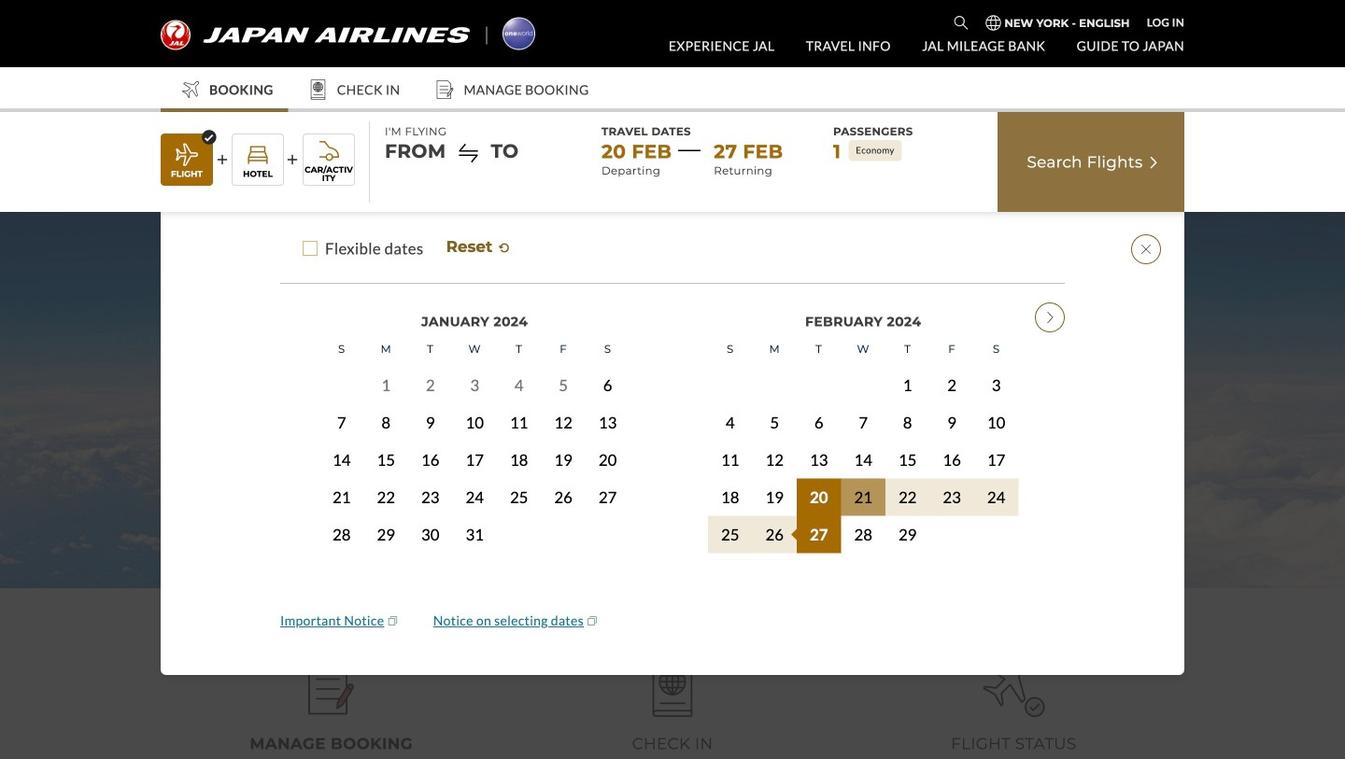 Task type: describe. For each thing, give the bounding box(es) containing it.
1 tuesday element from the left
[[408, 331, 453, 367]]

japan airlines image
[[161, 20, 470, 50]]

2 tuesday element from the left
[[797, 331, 841, 367]]

close image
[[1132, 235, 1161, 265]]

sunday element for 1st tuesday element from the left
[[320, 331, 364, 367]]

monday element for first tuesday element from the right 'sunday' element
[[753, 331, 797, 367]]

friday element for thursday element related to first tuesday element from the right saturday element
[[930, 331, 974, 367]]

one world image
[[503, 17, 536, 50]]

thursday element for 1st tuesday element from the left
[[497, 331, 541, 367]]

monday element for 'sunday' element for 1st tuesday element from the left
[[364, 331, 408, 367]]

saturday element for thursday element related to first tuesday element from the right
[[974, 331, 1019, 367]]

friday element for thursday element corresponding to 1st tuesday element from the left saturday element
[[541, 331, 586, 367]]



Task type: locate. For each thing, give the bounding box(es) containing it.
0 horizontal spatial monday element
[[364, 331, 408, 367]]

tuesday element
[[408, 331, 453, 367], [797, 331, 841, 367]]

wednesday element for 1st tuesday element from the left
[[453, 331, 497, 367]]

sunday element
[[320, 331, 364, 367], [708, 331, 753, 367]]

0 horizontal spatial friday element
[[541, 331, 586, 367]]

1 horizontal spatial thursday element
[[886, 331, 930, 367]]

1 monday element from the left
[[364, 331, 408, 367]]

reset image
[[497, 241, 512, 256]]

2 saturday element from the left
[[974, 331, 1019, 367]]

wednesday element for first tuesday element from the right
[[841, 331, 886, 367]]

2 friday element from the left
[[930, 331, 974, 367]]

tab list
[[161, 648, 1185, 760]]

0 horizontal spatial saturday element
[[586, 331, 630, 367]]

1 horizontal spatial friday element
[[930, 331, 974, 367]]

sunday element for first tuesday element from the right
[[708, 331, 753, 367]]

1 friday element from the left
[[541, 331, 586, 367]]

0 horizontal spatial wednesday element
[[453, 331, 497, 367]]

1 saturday element from the left
[[586, 331, 630, 367]]

1 horizontal spatial monday element
[[753, 331, 797, 367]]

2 wednesday element from the left
[[841, 331, 886, 367]]

2 sunday element from the left
[[708, 331, 753, 367]]

monday element
[[364, 331, 408, 367], [753, 331, 797, 367]]

thursday element for first tuesday element from the right
[[886, 331, 930, 367]]

0 horizontal spatial sunday element
[[320, 331, 364, 367]]

1 sunday element from the left
[[320, 331, 364, 367]]

1 wednesday element from the left
[[453, 331, 497, 367]]

thursday element
[[497, 331, 541, 367], [886, 331, 930, 367]]

friday element
[[541, 331, 586, 367], [930, 331, 974, 367]]

1 horizontal spatial wednesday element
[[841, 331, 886, 367]]

1 horizontal spatial tuesday element
[[797, 331, 841, 367]]

saturday element for thursday element corresponding to 1st tuesday element from the left
[[586, 331, 630, 367]]

1 thursday element from the left
[[497, 331, 541, 367]]

2 thursday element from the left
[[886, 331, 930, 367]]

2 monday element from the left
[[753, 331, 797, 367]]

0 horizontal spatial thursday element
[[497, 331, 541, 367]]

saturday element
[[586, 331, 630, 367], [974, 331, 1019, 367]]

wednesday element
[[453, 331, 497, 367], [841, 331, 886, 367]]

1 horizontal spatial saturday element
[[974, 331, 1019, 367]]

0 horizontal spatial tuesday element
[[408, 331, 453, 367]]

1 horizontal spatial sunday element
[[708, 331, 753, 367]]



